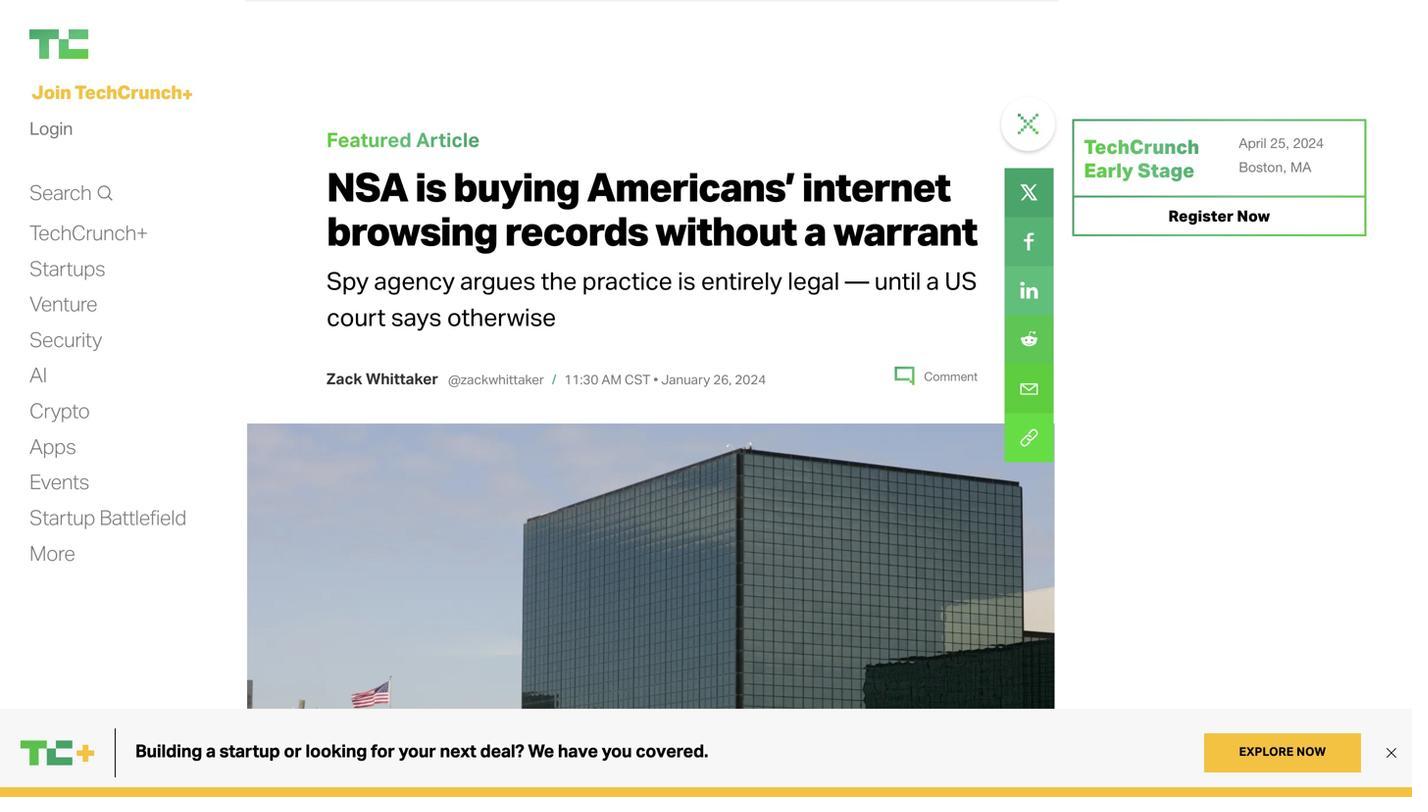 Task type: locate. For each thing, give the bounding box(es) containing it.
close screen button
[[1004, 99, 1053, 148]]

register
[[1169, 206, 1234, 225]]

practice
[[582, 265, 672, 296]]

a up legal at the top of the page
[[804, 205, 826, 255]]

1 vertical spatial a
[[926, 265, 939, 296]]

battlefield
[[99, 505, 186, 530]]

techcrunch+ link
[[29, 220, 148, 246]]

close screen image
[[1018, 113, 1039, 134]]

copy share link link
[[1005, 413, 1054, 462]]

techcrunch down techcrunch link
[[75, 80, 182, 103]]

a inside spy agency argues the practice is entirely legal — until a us court says otherwise
[[926, 265, 939, 296]]

featured
[[327, 127, 412, 152]]

linkedin link
[[1005, 266, 1054, 315]]

search image
[[96, 183, 113, 203]]

share on reddit image
[[1005, 315, 1054, 364]]

0 horizontal spatial 2024
[[735, 371, 766, 388]]

otherwise
[[447, 302, 556, 332]]

1 horizontal spatial a
[[926, 265, 939, 296]]

share on facebook image
[[1005, 217, 1054, 266]]

a inside featured article nsa is buying americans' internet browsing records without a warrant
[[804, 205, 826, 255]]

cst
[[625, 371, 651, 388]]

1 horizontal spatial techcrunch
[[1084, 134, 1199, 159]]

is
[[415, 162, 446, 212], [678, 265, 696, 296]]

2024 right 26,
[[735, 371, 766, 388]]

a left "us"
[[926, 265, 939, 296]]

/
[[552, 371, 556, 388]]

share on linkedin image
[[1005, 266, 1054, 315]]

court
[[327, 302, 386, 332]]

spy agency argues the practice is entirely legal — until a us court says otherwise
[[327, 265, 977, 332]]

a for until
[[926, 265, 939, 296]]

0 vertical spatial a
[[804, 205, 826, 255]]

events
[[29, 469, 89, 494]]

crypto
[[29, 398, 90, 423]]

warrant
[[833, 205, 977, 255]]

argues
[[460, 265, 536, 296]]

1 horizontal spatial is
[[678, 265, 696, 296]]

techcrunch up register on the top right of page
[[1084, 134, 1199, 159]]

says
[[391, 302, 442, 332]]

11:30
[[564, 371, 599, 388]]

2024 inside april 25, 2024 boston, ma
[[1294, 135, 1324, 151]]

—
[[845, 265, 869, 296]]

security
[[29, 326, 102, 352]]

1 vertical spatial 2024
[[735, 371, 766, 388]]

nsa
[[327, 162, 408, 212]]

until
[[875, 265, 921, 296]]

is down article
[[415, 162, 446, 212]]

0 vertical spatial 2024
[[1294, 135, 1324, 151]]

•
[[654, 371, 658, 388]]

0 horizontal spatial techcrunch
[[75, 80, 182, 103]]

security link
[[29, 326, 102, 353]]

search
[[29, 179, 91, 205]]

entirely
[[701, 265, 782, 296]]

2024
[[1294, 135, 1324, 151], [735, 371, 766, 388]]

startups
[[29, 255, 105, 281]]

zack whittaker @ zackwhittaker / 11:30 am cst • january 26, 2024
[[327, 369, 766, 388]]

techcrunch inside join techcrunch +
[[75, 80, 182, 103]]

2024 up ma
[[1294, 135, 1324, 151]]

1 horizontal spatial 2024
[[1294, 135, 1324, 151]]

april 25, 2024 boston, ma
[[1239, 135, 1324, 175]]

link copied image
[[1020, 474, 1039, 494]]

0 horizontal spatial is
[[415, 162, 446, 212]]

join techcrunch +
[[31, 80, 193, 105]]

copy share link image
[[1005, 413, 1054, 462]]

is left entirely
[[678, 265, 696, 296]]

a
[[804, 205, 826, 255], [926, 265, 939, 296]]

0 vertical spatial techcrunch
[[75, 80, 182, 103]]

april
[[1239, 135, 1267, 151]]

1 vertical spatial is
[[678, 265, 696, 296]]

early
[[1084, 158, 1134, 182]]

whittaker
[[366, 369, 438, 388]]

comment
[[924, 369, 978, 384]]

0 vertical spatial is
[[415, 162, 446, 212]]

the
[[541, 265, 577, 296]]

2024 inside zack whittaker @ zackwhittaker / 11:30 am cst • january 26, 2024
[[735, 371, 766, 388]]

0 horizontal spatial a
[[804, 205, 826, 255]]

techcrunch
[[75, 80, 182, 103], [1084, 134, 1199, 159]]

techcrunch+
[[29, 220, 148, 245]]

january
[[661, 371, 710, 388]]

a for without
[[804, 205, 826, 255]]

share on x image
[[1005, 168, 1054, 217]]



Task type: vqa. For each thing, say whether or not it's contained in the screenshot.
TechCrunch
yes



Task type: describe. For each thing, give the bounding box(es) containing it.
ai link
[[29, 362, 47, 389]]

techcrunch early stage
[[1084, 134, 1199, 182]]

internet
[[802, 162, 950, 212]]

techcrunch link
[[29, 29, 226, 59]]

1 vertical spatial techcrunch
[[1084, 134, 1199, 159]]

x link
[[1005, 168, 1054, 217]]

us
[[945, 265, 977, 296]]

events link
[[29, 469, 89, 495]]

americans'
[[587, 162, 795, 212]]

mail link
[[1005, 364, 1054, 413]]

25,
[[1271, 135, 1290, 151]]

+
[[182, 82, 193, 105]]

reddit link
[[1005, 315, 1054, 364]]

startup
[[29, 505, 95, 530]]

more link
[[29, 540, 75, 567]]

now
[[1237, 206, 1270, 225]]

boston,
[[1239, 159, 1287, 175]]

apps link
[[29, 433, 76, 460]]

venture link
[[29, 291, 97, 317]]

featured article nsa is buying americans' internet browsing records without a warrant
[[327, 127, 977, 255]]

login link
[[29, 113, 73, 144]]

browsing
[[327, 205, 497, 255]]

is inside spy agency argues the practice is entirely legal — until a us court says otherwise
[[678, 265, 696, 296]]

ma
[[1291, 159, 1312, 175]]

share over email image
[[1005, 364, 1054, 413]]

startup battlefield link
[[29, 505, 186, 531]]

is inside featured article nsa is buying americans' internet browsing records without a warrant
[[415, 162, 446, 212]]

startup battlefield
[[29, 505, 186, 530]]

facebook link
[[1005, 217, 1054, 266]]

zackwhittaker
[[461, 371, 544, 388]]

an exterior view of the national security agency in ft meade, maryland image
[[247, 424, 1055, 797]]

legal
[[788, 265, 840, 296]]

am
[[602, 371, 622, 388]]

zack whittaker link
[[327, 369, 438, 388]]

26,
[[713, 371, 732, 388]]

spy
[[327, 265, 369, 296]]

join
[[31, 80, 71, 103]]

@
[[448, 371, 461, 388]]

more
[[29, 540, 75, 566]]

login
[[29, 117, 73, 139]]

register now
[[1169, 206, 1270, 225]]

article
[[416, 127, 480, 152]]

buying
[[453, 162, 579, 212]]

apps
[[29, 433, 76, 459]]

comment image
[[895, 367, 914, 386]]

ai
[[29, 362, 47, 388]]

register now link
[[1072, 195, 1367, 237]]

zack
[[327, 369, 362, 388]]

crypto link
[[29, 398, 90, 424]]

venture
[[29, 291, 97, 316]]

stage
[[1138, 158, 1195, 182]]

without
[[655, 205, 797, 255]]

agency
[[374, 265, 455, 296]]

techcrunch image
[[29, 29, 88, 59]]

records
[[505, 205, 648, 255]]

startups link
[[29, 255, 105, 282]]



